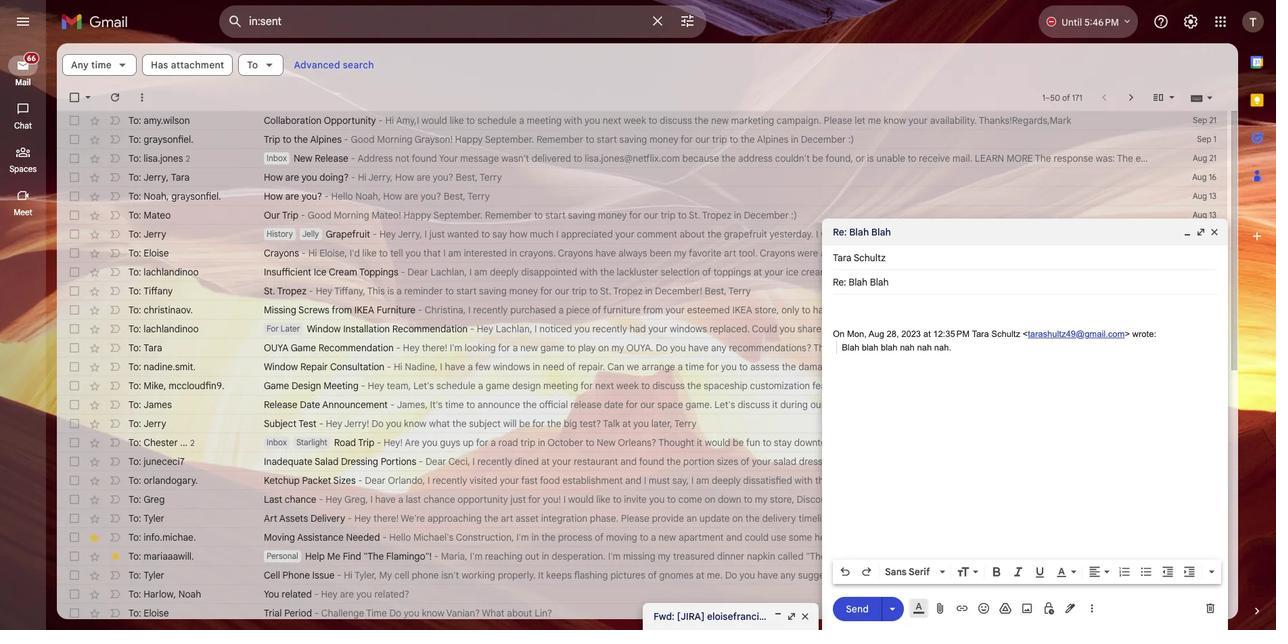 Task type: vqa. For each thing, say whether or not it's contained in the screenshot.
share
yes



Task type: locate. For each thing, give the bounding box(es) containing it.
marketing down ideas
[[967, 399, 1010, 411]]

"the up tyler,
[[364, 550, 384, 562]]

0 vertical spatial tyler
[[144, 512, 164, 525]]

1 horizontal spatial chance
[[424, 493, 455, 506]]

jerry for 17th row
[[144, 418, 166, 430]]

an down blah blah blah nah nah nah.
[[894, 361, 905, 373]]

wings.
[[1039, 550, 1066, 562]]

it left 'during'
[[773, 399, 778, 411]]

1 horizontal spatial there!
[[422, 342, 447, 354]]

cell phone issue - hi tyler, my cell phone isn't working properly. it keeps flashing pictures of gnomes at me. do you have any suggestions or recommendations to fix the problem? t
[[264, 569, 1033, 581]]

sep for sep 1
[[1198, 134, 1212, 144]]

6 to: from the top
[[129, 209, 141, 221]]

discuss up space
[[653, 380, 685, 392]]

ouya.
[[627, 342, 654, 354]]

alpines down opportunity
[[310, 133, 342, 146]]

2 right lisa.jones
[[186, 153, 190, 163]]

1 tyler from the top
[[144, 512, 164, 525]]

our down feature.
[[811, 399, 825, 411]]

left
[[967, 266, 981, 278]]

2 from from the left
[[643, 304, 663, 316]]

spaceship down have
[[866, 512, 910, 525]]

inadequate
[[1089, 474, 1138, 487]]

to: tyler for cell
[[129, 569, 164, 581]]

2 tyler from the top
[[144, 569, 164, 581]]

13 for how are you? - hello noah, how are you? best, terry
[[1210, 191, 1217, 201]]

1 horizontal spatial "the
[[806, 550, 826, 562]]

the
[[1035, 152, 1052, 164], [1117, 152, 1134, 164], [860, 266, 876, 278]]

support image
[[1153, 14, 1170, 30]]

to: for 22th row from the bottom of the page
[[129, 209, 141, 221]]

was
[[821, 228, 838, 240], [1149, 228, 1166, 240], [938, 247, 955, 259]]

13 up close icon
[[1210, 210, 1217, 220]]

window
[[307, 323, 341, 335], [264, 361, 298, 373]]

1 vertical spatial to: jerry
[[129, 418, 166, 430]]

needed
[[346, 531, 380, 544]]

i right orlando,
[[428, 474, 430, 487]]

and down "blah"
[[841, 361, 857, 373]]

at inside message body text box
[[924, 329, 931, 339]]

24 row from the top
[[57, 547, 1228, 566]]

2 vertical spatial please
[[621, 512, 650, 525]]

collaboration opportunity - hi amy,i would like to schedule a meeting with you next week to discuss the new marketing campaign. please let me know your availability. thanks!regards,mark
[[264, 114, 1072, 127]]

1 vertical spatial new
[[521, 342, 538, 354]]

aug for mateo
[[1193, 210, 1208, 220]]

my up selection on the right of the page
[[674, 247, 687, 259]]

inbox new release - address not found your message wasn't delivered to lisa.jones@netflix.com because the address couldn't be found, or is unable to receive mail. learn more the response was: the email account
[[267, 152, 1196, 164]]

any time
[[71, 59, 112, 71]]

greg
[[144, 493, 165, 506]]

dissatisfied
[[743, 474, 793, 487]]

14 to: from the top
[[129, 361, 141, 373]]

14 row from the top
[[57, 357, 1228, 376]]

approaching
[[428, 512, 482, 525]]

1 vertical spatial time
[[686, 361, 704, 373]]

this down toppings
[[367, 285, 385, 297]]

0 vertical spatial spaceship
[[704, 380, 748, 392]]

2 9 from the top
[[1212, 570, 1217, 580]]

0 horizontal spatial happy
[[404, 209, 431, 221]]

0 vertical spatial :)
[[849, 133, 854, 146]]

from down tiffany,
[[332, 304, 352, 316]]

your up dissatisfied
[[752, 456, 771, 468]]

screws
[[853, 304, 883, 316]]

1 horizontal spatial new
[[597, 437, 616, 449]]

inbox for inbox
[[267, 437, 287, 447]]

personal
[[267, 551, 298, 561]]

6 cell from the top
[[1179, 379, 1228, 393]]

1 left 50
[[1043, 92, 1046, 103]]

as left 'soon'
[[987, 304, 997, 316]]

to: for 16th row from the bottom of the page
[[129, 323, 141, 335]]

navigation
[[0, 43, 47, 630]]

4 aug 9 from the top
[[1196, 608, 1217, 618]]

24 to: from the top
[[129, 550, 141, 562]]

1 aug 13 from the top
[[1193, 191, 1217, 201]]

to: orlandogary.
[[129, 474, 198, 487]]

to: jerry for 17th row
[[129, 418, 166, 430]]

desperation.
[[552, 550, 606, 562]]

[jira]
[[677, 611, 705, 623]]

2 vertical spatial saving
[[479, 285, 507, 297]]

much
[[530, 228, 554, 240]]

1 vertical spatial trip
[[282, 209, 299, 221]]

next up date
[[595, 380, 614, 392]]

at right talk
[[623, 418, 631, 430]]

7 to: from the top
[[129, 228, 141, 240]]

2 aug 9 from the top
[[1196, 570, 1217, 580]]

toggle split pane mode image
[[1152, 91, 1166, 104]]

1 vertical spatial 12
[[1210, 286, 1217, 296]]

close image
[[1210, 227, 1220, 238]]

a right the carrying
[[1156, 531, 1161, 544]]

14 cell from the top
[[1179, 531, 1228, 544]]

is up >
[[1126, 304, 1133, 316]]

1 vertical spatial we
[[901, 493, 913, 506]]

aug 13 for how are you? - hello noah, how are you? best, terry
[[1193, 191, 1217, 201]]

27 row from the top
[[57, 604, 1228, 623]]

lachlan,
[[431, 266, 467, 278], [496, 323, 532, 335]]

please for let
[[824, 114, 853, 127]]

you! down they
[[975, 493, 993, 506]]

25 to: from the top
[[129, 569, 141, 581]]

0 vertical spatial 1
[[1043, 92, 1046, 103]]

must
[[649, 474, 670, 487]]

a left last
[[398, 493, 404, 506]]

young,
[[957, 247, 986, 259]]

select input tool image
[[1206, 92, 1214, 103]]

inbox down collaboration
[[267, 153, 287, 163]]

1 vertical spatial dear
[[426, 456, 446, 468]]

release date announcement - james, it's time to announce the official release date for our space game. let's discuss it during our next team meeting and plan the marketing activities accor
[[264, 399, 1077, 411]]

please
[[824, 114, 853, 127], [849, 380, 877, 392], [621, 512, 650, 525]]

of right 'sizes'
[[741, 456, 750, 468]]

0 vertical spatial hello
[[331, 190, 353, 202]]

5 row from the top
[[57, 187, 1228, 206]]

flamingo"!
[[386, 550, 432, 562]]

0 horizontal spatial it
[[697, 437, 703, 449]]

1 vertical spatial saving
[[568, 209, 596, 221]]

tab list
[[1239, 43, 1277, 581]]

to: for 4th row from the bottom
[[129, 550, 141, 562]]

2 jerry from the top
[[144, 228, 166, 240]]

1 horizontal spatial recommendations?
[[1006, 323, 1089, 335]]

aug 13 for our trip - good morning mateo! happy september. remember to start saving money for our trip to st. tropez in december :)
[[1193, 210, 1217, 220]]

1 13 from the top
[[1210, 191, 1217, 201]]

the right plan
[[950, 399, 964, 411]]

4 9 from the top
[[1212, 608, 1217, 618]]

integration
[[541, 512, 588, 525]]

discuss for spaceship
[[653, 380, 685, 392]]

2 vertical spatial 13
[[1210, 229, 1217, 239]]

to: james
[[129, 399, 172, 411]]

the left "size"
[[815, 474, 830, 487]]

downtown
[[794, 437, 839, 449]]

period
[[284, 607, 312, 619]]

you right tell
[[406, 247, 421, 259]]

20 row from the top
[[57, 471, 1228, 490]]

there! up nadine,
[[422, 342, 447, 354]]

2 horizontal spatial tropez
[[702, 209, 732, 221]]

None checkbox
[[68, 91, 81, 104], [68, 114, 81, 127], [68, 133, 81, 146], [68, 171, 81, 184], [68, 190, 81, 203], [68, 208, 81, 222], [68, 246, 81, 260], [68, 265, 81, 279], [68, 284, 81, 298], [68, 379, 81, 393], [68, 398, 81, 412], [68, 436, 81, 449], [68, 474, 81, 487], [68, 493, 81, 506], [68, 531, 81, 544], [68, 550, 81, 563], [68, 569, 81, 582], [68, 588, 81, 601], [68, 606, 81, 620], [68, 91, 81, 104], [68, 114, 81, 127], [68, 133, 81, 146], [68, 171, 81, 184], [68, 190, 81, 203], [68, 208, 81, 222], [68, 246, 81, 260], [68, 265, 81, 279], [68, 284, 81, 298], [68, 379, 81, 393], [68, 398, 81, 412], [68, 436, 81, 449], [68, 474, 81, 487], [68, 493, 81, 506], [68, 531, 81, 544], [68, 550, 81, 563], [68, 569, 81, 582], [68, 588, 81, 601], [68, 606, 81, 620]]

simply
[[999, 474, 1027, 487]]

2 horizontal spatial trip
[[358, 437, 375, 449]]

team,
[[387, 380, 411, 392]]

provide down last chance - hey greg, i have a last chance opportunity just for you! i would like to invite you to come on down to my store, discount alligator. have we got a deal for you! best, terry
[[652, 512, 684, 525]]

1 horizontal spatial tropez
[[614, 285, 643, 297]]

cell for for
[[1179, 360, 1228, 374]]

main content
[[57, 43, 1269, 630]]

email
[[1136, 152, 1159, 164]]

0 vertical spatial 13
[[1210, 191, 1217, 201]]

it left keeps on the bottom of the page
[[538, 569, 544, 581]]

dialog containing on mon, aug 28, 2023 at 12:35 pm tara schultz <
[[822, 219, 1228, 630]]

tyler up harlow
[[144, 569, 164, 581]]

2 to: tyler from the top
[[129, 569, 164, 581]]

8 to: from the top
[[129, 247, 141, 259]]

be right will in the bottom left of the page
[[519, 418, 530, 430]]

to: jerry down to: mateo
[[129, 228, 166, 240]]

1 vertical spatial schedule
[[437, 380, 476, 392]]

0 vertical spatial to: lachlandinoo
[[129, 266, 199, 278]]

3 13 from the top
[[1210, 229, 1217, 239]]

hi
[[385, 114, 394, 127], [358, 171, 367, 183], [308, 247, 317, 259], [394, 361, 403, 373], [344, 569, 353, 581]]

aug 12 for st. tropez - hey tiffany, this is a reminder to start saving money for our trip to st. tropez in december! best, terry
[[1193, 286, 1217, 296]]

0 horizontal spatial new
[[521, 342, 538, 354]]

to: for seventh row from the bottom of the page
[[129, 493, 141, 506]]

tropez for good morning mateo! happy september. remember to start saving money for our trip to st. tropez in december :)
[[702, 209, 732, 221]]

tara inside message body text box
[[972, 329, 989, 339]]

fwd: [jira] eloisefrancis23 assigned gtms-16 to you
[[654, 611, 890, 623]]

i left must
[[644, 474, 647, 487]]

1 alpines from the left
[[310, 133, 342, 146]]

cell
[[1179, 246, 1228, 260], [1179, 303, 1228, 317], [1179, 322, 1228, 336], [1179, 341, 1228, 355], [1179, 360, 1228, 374], [1179, 379, 1228, 393], [1179, 398, 1228, 412], [1179, 417, 1228, 430], [1179, 436, 1228, 449], [1179, 455, 1228, 468], [1179, 474, 1228, 487], [1179, 493, 1228, 506], [1179, 512, 1228, 525], [1179, 531, 1228, 544]]

was:
[[1096, 152, 1115, 164]]

lachlandinoo for ninth row
[[144, 266, 199, 278]]

jerry, up how are you? - hello noah, how are you? best, terry
[[369, 171, 393, 183]]

2 to: eloise from the top
[[129, 607, 169, 619]]

1 horizontal spatial december
[[801, 133, 846, 146]]

aug 9 for mariaaawill.
[[1196, 551, 1217, 561]]

you down piece
[[575, 323, 590, 335]]

0 vertical spatial new
[[294, 152, 313, 164]]

are
[[405, 437, 420, 449]]

i left interested
[[443, 247, 446, 259]]

chat heading
[[0, 120, 46, 131]]

assess
[[751, 361, 780, 373]]

23 row from the top
[[57, 528, 1228, 547]]

store, up delivery on the right
[[770, 493, 795, 506]]

2 aug 12 from the top
[[1193, 286, 1217, 296]]

to: lachlandinoo for 16th row from the bottom of the page
[[129, 323, 199, 335]]

our up comment
[[644, 209, 659, 221]]

1 vertical spatial tara
[[972, 329, 989, 339]]

to: mateo
[[129, 209, 171, 221]]

trip down collaboration
[[264, 133, 280, 146]]

suggestions
[[798, 569, 850, 581]]

of right 50
[[1063, 92, 1070, 103]]

i right greg,
[[371, 493, 373, 506]]

recently up visited
[[477, 456, 512, 468]]

with right prepared
[[948, 380, 966, 392]]

refresh image
[[108, 91, 122, 104]]

them.
[[1079, 304, 1104, 316]]

main menu image
[[15, 14, 31, 30]]

please for come
[[849, 380, 877, 392]]

aug for noah
[[1193, 191, 1208, 201]]

big
[[564, 418, 577, 430]]

schedule
[[478, 114, 517, 127], [437, 380, 476, 392]]

tara up to: nadine.smit.
[[144, 342, 162, 354]]

0 horizontal spatial spaceship
[[704, 380, 748, 392]]

1 horizontal spatial new
[[659, 531, 676, 544]]

dear down dressing
[[365, 474, 386, 487]]

st. up furniture
[[600, 285, 612, 297]]

week for for
[[617, 380, 639, 392]]

clear search image
[[644, 7, 671, 35]]

20 to: from the top
[[129, 474, 141, 487]]

trip
[[712, 133, 727, 146], [661, 209, 676, 221], [572, 285, 587, 297], [521, 437, 536, 449]]

2 vertical spatial thanks,
[[1089, 512, 1122, 525]]

grapefruit - hey jerry, i just wanted to say how much i appreciated your comment about the grapefruit yesterday. i was really surprised to hear that you also use grapefruits as paperweights. i was feeling a little
[[326, 228, 1225, 240]]

1 vertical spatial jerry
[[144, 228, 166, 240]]

discard draft ‪(⌘⇧d)‬ image
[[1204, 602, 1218, 615]]

reaching
[[485, 550, 523, 562]]

tropez
[[702, 209, 732, 221], [277, 285, 307, 297], [614, 285, 643, 297]]

has attachment button
[[142, 54, 233, 76]]

guys
[[440, 437, 460, 449]]

paperweights.
[[1080, 228, 1142, 240]]

hey up nadine,
[[403, 342, 420, 354]]

0 vertical spatial it
[[773, 399, 778, 411]]

0 vertical spatial come
[[880, 380, 903, 392]]

is up furniture
[[387, 285, 394, 297]]

0 vertical spatial december
[[801, 133, 846, 146]]

i right the "say,"
[[692, 474, 694, 487]]

1 horizontal spatial blah
[[881, 342, 898, 352]]

when up fix at the right
[[948, 550, 971, 562]]

recommendation up consultation
[[319, 342, 394, 354]]

0 vertical spatial about
[[680, 228, 705, 240]]

use right also
[[1000, 228, 1015, 240]]

10 cell from the top
[[1179, 455, 1228, 468]]

1 vertical spatial sep
[[1198, 134, 1212, 144]]

dropped
[[1040, 304, 1077, 316]]

3 aug 9 from the top
[[1196, 589, 1217, 599]]

1 horizontal spatial art
[[724, 247, 737, 259]]

recommendations?
[[1006, 323, 1089, 335], [729, 342, 812, 354]]

10 row from the top
[[57, 282, 1228, 301]]

joy
[[1039, 266, 1051, 278]]

an for insult
[[962, 456, 972, 468]]

0 vertical spatial found
[[412, 152, 437, 164]]

1 vertical spatial morning
[[334, 209, 369, 221]]

0 vertical spatial trip
[[264, 133, 280, 146]]

repairs?
[[1025, 361, 1059, 373]]

0 vertical spatial remember
[[537, 133, 583, 146]]

problem?
[[985, 569, 1025, 581]]

from up had
[[643, 304, 663, 316]]

carrying
[[1118, 531, 1154, 544]]

share
[[798, 323, 822, 335]]

2 vertical spatial like
[[596, 493, 611, 506]]

1 vertical spatial few
[[1164, 531, 1179, 544]]

some
[[789, 531, 813, 544]]

how are you doing? - hi jerry, how are you? best, terry
[[264, 171, 502, 183]]

1 vertical spatial lachlandinoo
[[144, 323, 199, 335]]

new
[[711, 114, 729, 127], [521, 342, 538, 354], [659, 531, 676, 544]]

and down mysteriously
[[969, 323, 986, 335]]

dialog
[[822, 219, 1228, 630]]

search in mail image
[[223, 9, 248, 34]]

9 to: from the top
[[129, 266, 141, 278]]

23 to: from the top
[[129, 531, 141, 544]]

they
[[960, 474, 981, 487]]

hi up team,
[[394, 361, 403, 373]]

older image
[[1125, 91, 1138, 104]]

eloise down mateo
[[144, 247, 169, 259]]

saving for december
[[568, 209, 596, 221]]

or right found,
[[856, 152, 865, 164]]

2 aug 13 from the top
[[1193, 210, 1217, 220]]

last
[[264, 493, 282, 506]]

grayson!
[[415, 133, 453, 146]]

2 vertical spatial dear
[[365, 474, 386, 487]]

1 vertical spatial use
[[771, 531, 787, 544]]

1 horizontal spatial come
[[880, 380, 903, 392]]

are down "grayson!"
[[417, 171, 431, 183]]

1 9 from the top
[[1212, 551, 1217, 561]]

time right it's
[[445, 399, 464, 411]]

estimate
[[907, 361, 944, 373]]

1 12 from the top
[[1210, 267, 1217, 277]]

apartment
[[679, 531, 724, 544]]

0 vertical spatial lachlandinoo
[[144, 266, 199, 278]]

1 to: from the top
[[129, 114, 141, 127]]

2 alpines from the left
[[757, 133, 789, 146]]

1 blah from the left
[[862, 342, 879, 352]]

0 horizontal spatial september.
[[434, 209, 483, 221]]

you left also
[[962, 228, 978, 240]]

eloise for trial period
[[144, 607, 169, 619]]

selection
[[661, 266, 700, 278]]

do right me.
[[725, 569, 737, 581]]

advanced search options image
[[674, 7, 701, 35]]

3 jerry from the top
[[144, 418, 166, 430]]

0 vertical spatial 2
[[186, 153, 190, 163]]

for down fast at bottom
[[528, 493, 541, 506]]

moving
[[264, 531, 295, 544]]

1 vertical spatial 1
[[1214, 134, 1217, 144]]

1 horizontal spatial let's
[[715, 399, 735, 411]]

0 horizontal spatial alpines
[[310, 133, 342, 146]]

same.
[[1181, 323, 1206, 335]]

15 row from the top
[[57, 376, 1228, 395]]

13 to: from the top
[[129, 342, 141, 354]]

2 to: lachlandinoo from the top
[[129, 323, 199, 335]]

pop out image
[[787, 611, 797, 622]]

what
[[429, 418, 450, 430]]

1 horizontal spatial an
[[894, 361, 905, 373]]

vanian?
[[447, 607, 480, 619]]

at left me.
[[696, 569, 705, 581]]

26 to: from the top
[[129, 588, 141, 600]]

of down missing
[[648, 569, 657, 581]]

best, down your
[[444, 190, 466, 202]]

0 horizontal spatial when
[[908, 247, 931, 259]]

17 to: from the top
[[129, 418, 141, 430]]

on up update
[[705, 493, 716, 506]]

1 vertical spatial to: tyler
[[129, 569, 164, 581]]

assets.
[[1056, 512, 1087, 525]]

1 vertical spatial like
[[362, 247, 377, 259]]

5 cell from the top
[[1179, 360, 1228, 374]]

the down design
[[523, 399, 537, 411]]

11 to: from the top
[[129, 304, 141, 316]]

1 aug 12 from the top
[[1193, 267, 1217, 277]]

12 to: from the top
[[129, 323, 141, 335]]

9 row from the top
[[57, 263, 1247, 282]]

1 eloise from the top
[[144, 247, 169, 259]]

thanks, down on
[[814, 342, 847, 354]]

1 to: lachlandinoo from the top
[[129, 266, 199, 278]]

9 cell from the top
[[1179, 436, 1228, 449]]

flavor.
[[1072, 266, 1098, 278]]

a right the 'expect'
[[1138, 266, 1143, 278]]

saving for december!
[[479, 285, 507, 297]]

16 row from the top
[[57, 395, 1228, 414]]

pop out image
[[1196, 227, 1207, 238]]

time inside 'dropdown button'
[[91, 59, 112, 71]]

there! for we're
[[374, 512, 399, 525]]

to: jerry , tara
[[129, 171, 190, 183]]

the down alligator. on the right of page
[[850, 512, 864, 525]]

road
[[499, 437, 518, 449]]

8 cell from the top
[[1179, 417, 1228, 430]]

hey
[[380, 228, 396, 240], [316, 285, 332, 297], [477, 323, 494, 335], [403, 342, 420, 354], [368, 380, 384, 392], [326, 418, 342, 430], [326, 493, 342, 506], [355, 512, 371, 525], [321, 588, 338, 600]]

mail
[[15, 77, 31, 87]]

0 horizontal spatial chance
[[285, 493, 317, 506]]

, for harlow
[[174, 588, 176, 600]]

know down james,
[[404, 418, 427, 430]]

michael's
[[413, 531, 454, 544]]

2 to: jerry from the top
[[129, 418, 166, 430]]

1 vertical spatial aug 12
[[1193, 286, 1217, 296]]

to: for 14th row
[[129, 361, 141, 373]]

1 down sep 21
[[1214, 134, 1217, 144]]

21 for lisa.jones
[[1210, 153, 1217, 163]]

talk
[[603, 418, 620, 430]]

any
[[988, 323, 1004, 335], [711, 342, 727, 354], [1034, 380, 1049, 392], [967, 512, 982, 525], [781, 569, 796, 581]]

later,
[[652, 418, 673, 430]]

25 row from the top
[[57, 566, 1228, 585]]

aug for harlow
[[1196, 589, 1210, 599]]

tyler for cell phone issue - hi tyler, my cell phone isn't working properly. it keeps flashing pictures of gnomes at me. do you have any suggestions or recommendations to fix the problem? t
[[144, 569, 164, 581]]

9 for mariaaawill.
[[1212, 551, 1217, 561]]

10 to: from the top
[[129, 285, 141, 297]]

wanted
[[447, 228, 479, 240]]

0 vertical spatial am
[[448, 247, 461, 259]]

tara
[[171, 171, 190, 183], [972, 329, 989, 339], [144, 342, 162, 354]]

3 crayons from the left
[[760, 247, 795, 259]]

inbox inside inbox new release - address not found your message wasn't delivered to lisa.jones@netflix.com because the address couldn't be found, or is unable to receive mail. learn more the response was: the email account
[[267, 153, 287, 163]]

0 horizontal spatial ikea
[[354, 304, 374, 316]]

9 for tyler
[[1212, 570, 1217, 580]]

13 row from the top
[[57, 338, 1228, 357]]

thanks, up assistance
[[1089, 512, 1122, 525]]

indent more ‪(⌘])‬ image
[[1183, 565, 1197, 579]]

2 inbox from the top
[[267, 437, 287, 447]]

1 inside row
[[1214, 134, 1217, 144]]

0 horizontal spatial am
[[448, 247, 461, 259]]

1 horizontal spatial found
[[639, 456, 664, 468]]

1 21 from the top
[[1210, 115, 1217, 125]]

been
[[650, 247, 672, 259]]

0 horizontal spatial tropez
[[277, 285, 307, 297]]

4 to: from the top
[[129, 171, 141, 183]]

to: eloise for trial period
[[129, 607, 169, 619]]

5 to: from the top
[[129, 190, 141, 202]]

game up the repair
[[291, 342, 316, 354]]

11 cell from the top
[[1179, 474, 1228, 487]]

19 to: from the top
[[129, 456, 141, 468]]

1 cell from the top
[[1179, 246, 1228, 260]]

ice
[[786, 266, 799, 278]]

None checkbox
[[68, 152, 81, 165], [68, 227, 81, 241], [68, 303, 81, 317], [68, 322, 81, 336], [68, 341, 81, 355], [68, 360, 81, 374], [68, 417, 81, 430], [68, 455, 81, 468], [68, 512, 81, 525], [68, 152, 81, 165], [68, 227, 81, 241], [68, 303, 81, 317], [68, 322, 81, 336], [68, 341, 81, 355], [68, 360, 81, 374], [68, 417, 81, 430], [68, 455, 81, 468], [68, 512, 81, 525]]

to: for 16th row from the top of the page
[[129, 399, 141, 411]]

0 horizontal spatial nah
[[900, 342, 915, 352]]

for up game design meeting - hey team, let's schedule a game design meeting for next week to discuss the spaceship customization feature. please come prepared with your ideas and any technical considerations.
[[707, 361, 719, 373]]

row
[[57, 111, 1228, 130], [57, 130, 1228, 149], [57, 149, 1228, 168], [57, 168, 1228, 187], [57, 187, 1228, 206], [57, 206, 1228, 225], [57, 225, 1228, 244], [57, 244, 1228, 263], [57, 263, 1247, 282], [57, 282, 1228, 301], [57, 301, 1269, 319], [57, 319, 1266, 338], [57, 338, 1228, 357], [57, 357, 1228, 376], [57, 376, 1228, 395], [57, 395, 1228, 414], [57, 414, 1228, 433], [57, 433, 1228, 452], [57, 452, 1269, 471], [57, 471, 1228, 490], [57, 490, 1228, 509], [57, 509, 1228, 528], [57, 528, 1228, 547], [57, 547, 1228, 566], [57, 566, 1228, 585], [57, 585, 1228, 604], [57, 604, 1228, 623]]

discuss for new
[[660, 114, 692, 127]]

tara up to: noah , graysonfiel.
[[171, 171, 190, 183]]

next for you
[[603, 114, 622, 127]]

in left the carrying
[[1108, 531, 1116, 544]]

4 cell from the top
[[1179, 341, 1228, 355]]

2 12 from the top
[[1210, 286, 1217, 296]]

1 ikea from the left
[[354, 304, 374, 316]]

ketchup
[[264, 474, 300, 487]]

remember
[[1073, 550, 1118, 562]]

the up could
[[746, 512, 760, 525]]

meeting up trip to the alpines - good morning grayson! happy september. remember to start saving money for our trip to the alpines in december :)
[[527, 114, 562, 127]]

spaces heading
[[0, 164, 46, 175]]

1 horizontal spatial like
[[450, 114, 464, 127]]

0 vertical spatial tara
[[171, 171, 190, 183]]

13 for our trip - good morning mateo! happy september. remember to start saving money for our trip to st. tropez in december :)
[[1210, 210, 1217, 220]]

start for reminder
[[457, 285, 477, 297]]

marketing up address
[[731, 114, 775, 127]]

in up couldn't
[[791, 133, 799, 146]]

0 vertical spatial inbox
[[267, 153, 287, 163]]

0 vertical spatial game
[[541, 342, 565, 354]]

on mon, aug 28, 2023 at 12:35 pm tara schultz <
[[833, 329, 1028, 339]]

27 to: from the top
[[129, 607, 141, 619]]

21 to: from the top
[[129, 493, 141, 506]]

to: for ninth row
[[129, 266, 141, 278]]

1 from from the left
[[332, 304, 352, 316]]

to: tiffany
[[129, 285, 173, 297]]

you left the doing?
[[302, 171, 317, 183]]

for
[[681, 133, 693, 146], [629, 209, 642, 221], [877, 247, 890, 259], [540, 285, 553, 297], [498, 342, 510, 354], [707, 361, 719, 373], [946, 361, 959, 373], [581, 380, 593, 392], [626, 399, 638, 411], [533, 418, 545, 430], [476, 437, 488, 449], [841, 437, 853, 449], [1044, 456, 1056, 468], [1140, 474, 1152, 487], [528, 493, 541, 506], [961, 493, 973, 506], [835, 512, 847, 525]]

cell for to
[[1179, 455, 1228, 468]]

cell for we
[[1179, 493, 1228, 506]]

1 horizontal spatial it
[[944, 456, 950, 468]]

disappear
[[885, 304, 928, 316]]

>
[[1125, 329, 1130, 339]]

1 to: eloise from the top
[[129, 247, 169, 259]]

me
[[327, 550, 341, 562]]

issue
[[312, 569, 335, 581]]

know for hey jerry! do you know what the subject will be for the big test? talk at you later, terry
[[404, 418, 427, 430]]

with down appreciated
[[580, 266, 598, 278]]

our for james, it's time to announce the official release date for our space game. let's discuss it during our next team meeting and plan the marketing activities accor
[[641, 399, 655, 411]]

1 vertical spatial about
[[507, 607, 532, 619]]

trip for road
[[358, 437, 375, 449]]

let's down game design meeting - hey team, let's schedule a game design meeting for next week to discuss the spaceship customization feature. please come prepared with your ideas and any technical considerations.
[[715, 399, 735, 411]]

1 vertical spatial lachlan,
[[496, 323, 532, 335]]

0 vertical spatial like
[[450, 114, 464, 127]]

2 vertical spatial start
[[457, 285, 477, 297]]

money for december
[[598, 209, 627, 221]]

st. for st. tropez - hey tiffany, this is a reminder to start saving money for our trip to st. tropez in december! best, terry
[[600, 285, 612, 297]]

16 to: from the top
[[129, 399, 141, 411]]

, down mariaaawill.
[[174, 588, 176, 600]]

1 to: jerry from the top
[[129, 228, 166, 240]]

0 vertical spatial when
[[908, 247, 931, 259]]

3 9 from the top
[[1212, 589, 1217, 599]]

1 horizontal spatial 16
[[1209, 172, 1217, 182]]

1 horizontal spatial thanks,
[[1089, 512, 1122, 525]]



Task type: describe. For each thing, give the bounding box(es) containing it.
0 horizontal spatial game
[[486, 380, 510, 392]]

a up furniture
[[397, 285, 402, 297]]

of down favorite
[[702, 266, 711, 278]]

1 horizontal spatial when
[[948, 550, 971, 562]]

too
[[1029, 474, 1044, 487]]

because
[[683, 152, 719, 164]]

subject test - hey jerry! do you know what the subject will be for the big test? talk at you later, terry
[[264, 418, 697, 430]]

of left "joy"
[[1028, 266, 1037, 278]]

i'm down them.
[[1091, 323, 1104, 335]]

1 crayons from the left
[[264, 247, 299, 259]]

my left needs.
[[1154, 474, 1167, 487]]

your down utterly on the bottom right of page
[[863, 474, 882, 487]]

2 vertical spatial meeting
[[873, 399, 908, 411]]

to: for 27th row from the top of the page
[[129, 607, 141, 619]]

availability.
[[930, 114, 977, 127]]

cell for accor
[[1179, 398, 1228, 412]]

11 row from the top
[[57, 301, 1269, 319]]

ouya
[[264, 342, 289, 354]]

and up activities
[[1015, 380, 1032, 392]]

meeting
[[324, 380, 359, 392]]

you up trip to the alpines - good morning grayson! happy september. remember to start saving money for our trip to the alpines in december :)
[[585, 114, 600, 127]]

3 to: from the top
[[129, 152, 141, 164]]

had
[[630, 323, 646, 335]]

main content containing any time
[[57, 43, 1269, 630]]

1 horizontal spatial lachlan,
[[496, 323, 532, 335]]

2 horizontal spatial like
[[596, 493, 611, 506]]

2023
[[902, 329, 921, 339]]

only
[[782, 304, 800, 316]]

to: for sixth row from the bottom
[[129, 512, 141, 525]]

i left demand
[[1210, 456, 1212, 468]]

construction,
[[456, 531, 514, 544]]

my up can
[[612, 342, 624, 354]]

to: amy.wilson
[[129, 114, 190, 127]]

know for challenge time do you know vanian? what about lin?
[[422, 607, 445, 619]]

0 horizontal spatial use
[[771, 531, 787, 544]]

trip up piece
[[572, 285, 587, 297]]

22 row from the top
[[57, 509, 1228, 528]]

missing
[[623, 550, 656, 562]]

2 chance from the left
[[424, 493, 455, 506]]

for down disappointed
[[540, 285, 553, 297]]

hi left tyler,
[[344, 569, 353, 581]]

8 row from the top
[[57, 244, 1228, 263]]

0 horizontal spatial :)
[[791, 209, 797, 221]]

consultation
[[330, 361, 385, 373]]

any down replaced.
[[711, 342, 727, 354]]

26 row from the top
[[57, 585, 1228, 604]]

ice
[[314, 266, 327, 278]]

thought
[[659, 437, 695, 449]]

1 horizontal spatial provide
[[859, 361, 892, 373]]

feeling
[[1168, 228, 1197, 240]]

that right demand
[[1252, 456, 1269, 468]]

formatting options toolbar
[[833, 560, 1222, 584]]

to: tyler for art
[[129, 512, 164, 525]]

to: for 17th row
[[129, 418, 141, 430]]

cell for thanks,
[[1179, 512, 1228, 525]]

our for hey tiffany, this is a reminder to start saving money for our trip to st. tropez in december! best, terry
[[555, 285, 570, 297]]

subject
[[264, 418, 297, 430]]

2 "the from the left
[[806, 550, 826, 562]]

a up design
[[513, 342, 518, 354]]

to: for 1st row from the top of the page
[[129, 114, 141, 127]]

you right are
[[422, 437, 438, 449]]

2 row from the top
[[57, 130, 1228, 149]]

9 for harlow
[[1212, 589, 1217, 599]]

sep for sep 21
[[1193, 115, 1208, 125]]

to: for 13th row
[[129, 342, 141, 354]]

1 vertical spatial or
[[853, 569, 862, 581]]

really
[[840, 228, 863, 240]]

hey down st. tropez - hey tiffany, this is a reminder to start saving money for our trip to st. tropez in december! best, terry
[[477, 323, 494, 335]]

any down repairs?
[[1034, 380, 1049, 392]]

to: for eighth row from the bottom of the page
[[129, 474, 141, 487]]

you related - hey are you related?
[[264, 588, 410, 600]]

1 horizontal spatial the
[[1035, 152, 1052, 164]]

october
[[548, 437, 583, 449]]

2 horizontal spatial always
[[899, 550, 928, 562]]

james,
[[397, 399, 428, 411]]

to: tara
[[129, 342, 162, 354]]

more image
[[135, 91, 149, 104]]

doing?
[[320, 171, 349, 183]]

with up discount
[[795, 474, 813, 487]]

to button
[[238, 54, 283, 76]]

aug 9 for harlow
[[1196, 589, 1217, 599]]

15 to: from the top
[[129, 380, 141, 392]]

2 horizontal spatial the
[[1117, 152, 1134, 164]]

demand
[[1214, 456, 1250, 468]]

accor
[[1053, 399, 1077, 411]]

2 horizontal spatial was
[[1149, 228, 1166, 240]]

0 vertical spatial or
[[856, 152, 865, 164]]

the down disappear
[[916, 323, 931, 335]]

best, up esteemed
[[705, 285, 727, 297]]

chicken
[[1003, 550, 1037, 562]]

trip up inbox new release - address not found your message wasn't delivered to lisa.jones@netflix.com because the address couldn't be found, or is unable to receive mail. learn more the response was: the email account
[[712, 133, 727, 146]]

1 vertical spatial art
[[501, 512, 513, 525]]

little
[[1207, 228, 1225, 240]]

0 horizontal spatial looking
[[465, 342, 496, 354]]

are down how are you doing? - hi jerry, how are you? best, terry
[[405, 190, 418, 202]]

2 horizontal spatial new
[[711, 114, 729, 127]]

assets
[[279, 512, 308, 525]]

2 you! from the left
[[975, 493, 993, 506]]

i down available
[[894, 550, 897, 562]]

3 row from the top
[[57, 149, 1228, 168]]

, for noah
[[167, 190, 169, 202]]

for down nah.
[[946, 361, 959, 373]]

of right amounts
[[1157, 456, 1166, 468]]

for down purchased
[[498, 342, 510, 354]]

1 vertical spatial windows
[[493, 361, 531, 373]]

are left the doing?
[[285, 171, 299, 183]]

eloise,
[[320, 247, 347, 259]]

1 horizontal spatial just
[[511, 493, 526, 506]]

2 vertical spatial next
[[828, 399, 846, 411]]

the left big
[[547, 418, 562, 430]]

a left close icon
[[1200, 228, 1205, 240]]

piece
[[566, 304, 590, 316]]

0 horizontal spatial i'd
[[350, 247, 360, 259]]

1 horizontal spatial tara
[[171, 171, 190, 183]]

flashing
[[574, 569, 608, 581]]

money for december!
[[509, 285, 538, 297]]

66
[[27, 53, 36, 63]]

1 vertical spatial would
[[705, 437, 731, 449]]

3 aug 13 from the top
[[1193, 229, 1217, 239]]

cell for dropped
[[1179, 303, 1228, 317]]

0 vertical spatial meeting
[[527, 114, 562, 127]]

12 row from the top
[[57, 319, 1266, 338]]

12 for st. tropez - hey tiffany, this is a reminder to start saving money for our trip to st. tropez in december! best, terry
[[1210, 286, 1217, 296]]

0 vertical spatial window
[[307, 323, 341, 335]]

1 vertical spatial jerry,
[[398, 228, 422, 240]]

for down official
[[533, 418, 545, 430]]

of down phase.
[[595, 531, 604, 544]]

2 vertical spatial an
[[687, 512, 697, 525]]

0 vertical spatial graysonfiel.
[[144, 133, 194, 146]]

gtms-
[[819, 611, 850, 623]]

meet heading
[[0, 207, 46, 218]]

utterly
[[867, 456, 895, 468]]

Search in mail search field
[[219, 5, 707, 38]]

flamingo"
[[829, 550, 872, 562]]

we're
[[401, 512, 425, 525]]

of right piece
[[592, 304, 601, 316]]

yesterday.
[[770, 228, 814, 240]]

you up hey!
[[386, 418, 402, 430]]

are up challenge
[[340, 588, 354, 600]]

21 for amy.wilson
[[1210, 115, 1217, 125]]

experience
[[846, 323, 894, 335]]

trip up dined at the left
[[521, 437, 536, 449]]

1 horizontal spatial was
[[938, 247, 955, 259]]

1 vertical spatial release
[[264, 399, 298, 411]]

0 horizontal spatial schedule
[[437, 380, 476, 392]]

1 horizontal spatial deeply
[[712, 474, 741, 487]]

0 vertical spatial thanks,
[[1209, 323, 1242, 335]]

1 vertical spatial remember
[[485, 209, 532, 221]]

0 horizontal spatial always
[[619, 247, 648, 259]]

2 nah from the left
[[917, 342, 932, 352]]

repair
[[300, 361, 328, 373]]

mon,
[[847, 329, 867, 339]]

navigation containing mail
[[0, 43, 47, 630]]

team
[[849, 399, 871, 411]]

0 horizontal spatial marketing
[[731, 114, 775, 127]]

0 vertical spatial this
[[367, 285, 385, 297]]

tyler for art assets delivery - hey there! we're approaching the art asset integration phase. please provide an update on the delivery timeline for the spaceship designs and any additional visual assets. thanks, terry
[[144, 512, 164, 525]]

need
[[543, 361, 565, 373]]

to: lachlandinoo for ninth row
[[129, 266, 199, 278]]

my
[[379, 569, 392, 581]]

and left plan
[[910, 399, 927, 411]]

more formatting options image
[[1205, 565, 1219, 579]]

salad
[[315, 456, 339, 468]]

in left need
[[533, 361, 540, 373]]

1 horizontal spatial am
[[474, 266, 488, 278]]

in up out in the bottom left of the page
[[532, 531, 539, 544]]

i up integration
[[564, 493, 566, 506]]

be left fun
[[733, 437, 744, 449]]

to: eloise for crayons
[[129, 247, 169, 259]]

way
[[1068, 247, 1084, 259]]

2 vertical spatial new
[[659, 531, 676, 544]]

not
[[395, 152, 410, 164]]

there! for i'm
[[422, 342, 447, 354]]

window repair consultation - hi nadine, i have a few windows in need of repair. can we arrange a time for you to assess the damages and provide an estimate for the necessary repairs? thank you, terry
[[264, 361, 1132, 373]]

you up orleans?
[[634, 418, 649, 430]]

1 "the from the left
[[364, 550, 384, 562]]

your left fast at bottom
[[500, 474, 519, 487]]

minimize image
[[773, 611, 784, 622]]

1 vertical spatial this
[[1106, 304, 1124, 316]]

2 horizontal spatial time
[[686, 361, 704, 373]]

that right feel
[[1048, 247, 1065, 259]]

do up arrange
[[656, 342, 668, 354]]

to: jerry for 21th row from the bottom
[[129, 228, 166, 240]]

settings image
[[1183, 14, 1199, 30]]

0 horizontal spatial few
[[475, 361, 491, 373]]

0 horizontal spatial just
[[430, 228, 445, 240]]

account
[[1161, 152, 1196, 164]]

2 ikea from the left
[[733, 304, 753, 316]]

next for for
[[595, 380, 614, 392]]

1 horizontal spatial noah
[[178, 588, 201, 600]]

, for jerry
[[166, 171, 169, 183]]

1 horizontal spatial as
[[1023, 304, 1033, 316]]

cell for simply
[[1179, 474, 1228, 487]]

trip for our
[[282, 209, 299, 221]]

0 horizontal spatial recommendations?
[[729, 342, 812, 354]]

dressing
[[341, 456, 378, 468]]

1 horizontal spatial september.
[[485, 133, 534, 146]]

1 vertical spatial 16
[[850, 611, 859, 623]]

portion
[[684, 456, 715, 468]]

aug 12 for insufficient ice cream toppings - dear lachlan, i am deeply disappointed with the lackluster selection of toppings at your ice cream parlor. the limited options have left me bereft of joy and flavor. i expect a significant expansion of
[[1193, 267, 1217, 277]]

0 horizontal spatial thanks,
[[814, 342, 847, 354]]

0 vertical spatial we
[[627, 361, 639, 373]]

have down the napkin
[[758, 569, 778, 581]]

for later window installation recommendation - hey lachlan, i noticed you recently had your windows replaced. could you share your experience with the installer and any recommendations? i'm looking to do the same. thanks, terry
[[267, 323, 1266, 335]]

1 row from the top
[[57, 111, 1228, 130]]

the up construction,
[[484, 512, 499, 525]]

cell for considerations.
[[1179, 379, 1228, 393]]

to: for 25th row
[[129, 569, 141, 581]]

blah blah blah nah nah nah.
[[842, 342, 952, 352]]

1 vertical spatial meeting
[[543, 380, 579, 392]]

dear for dear lachlan, i am deeply disappointed with the lackluster selection of toppings at your ice cream parlor. the limited options have left me bereft of joy and flavor. i expect a significant expansion of
[[408, 266, 428, 278]]

limited
[[879, 266, 908, 278]]

inbox for inbox new release - address not found your message wasn't delivered to lisa.jones@netflix.com because the address couldn't be found, or is unable to receive mail. learn more the response was: the email account
[[267, 153, 287, 163]]

st. for our trip - good morning mateo! happy september. remember to start saving money for our trip to st. tropez in december :)
[[689, 209, 700, 221]]

know!
[[937, 437, 962, 449]]

of right "size"
[[851, 474, 860, 487]]

opportunity
[[324, 114, 376, 127]]

the up favorite
[[708, 228, 722, 240]]

you up arrange
[[670, 342, 686, 354]]

process
[[558, 531, 593, 544]]

say
[[493, 228, 507, 240]]

art assets delivery - hey there! we're approaching the art asset integration phase. please provide an update on the delivery timeline for the spaceship designs and any additional visual assets. thanks, terry
[[264, 512, 1146, 525]]

0 horizontal spatial like
[[362, 247, 377, 259]]

0 vertical spatial store,
[[755, 304, 779, 316]]

have right nadine,
[[445, 361, 465, 373]]

hi up noah,
[[358, 171, 367, 183]]

and right "joy"
[[1054, 266, 1070, 278]]

1 vertical spatial found
[[639, 456, 664, 468]]

has
[[151, 59, 168, 71]]

to: for 21th row from the bottom
[[129, 228, 141, 240]]

0 vertical spatial windows
[[670, 323, 707, 335]]

eloise for crayons
[[144, 247, 169, 259]]

aug for lachlandinoo
[[1193, 267, 1208, 277]]

for right downtown
[[841, 437, 853, 449]]

a right nadine,
[[468, 361, 473, 373]]

of right need
[[567, 361, 576, 373]]

to: for 18th row from the bottom of the page
[[129, 285, 141, 297]]

the down integration
[[542, 531, 556, 544]]

1 nah from the left
[[900, 342, 915, 352]]

aug for mariaaawill.
[[1196, 551, 1210, 561]]

1 chance from the left
[[285, 493, 317, 506]]

18 row from the top
[[57, 433, 1228, 452]]

0 horizontal spatial noah
[[144, 190, 167, 202]]

2 crayons from the left
[[558, 247, 593, 259]]

1 horizontal spatial :)
[[849, 133, 854, 146]]

week for you
[[624, 114, 646, 127]]

in down how
[[510, 247, 517, 259]]

1 vertical spatial happy
[[404, 209, 431, 221]]

st. tropez - hey tiffany, this is a reminder to start saving money for our trip to st. tropez in december! best, terry
[[264, 285, 751, 297]]

aug 9 for tyler
[[1196, 570, 1217, 580]]

2 horizontal spatial as
[[1068, 228, 1078, 240]]

i right nadine,
[[440, 361, 443, 373]]

alligator.
[[837, 493, 874, 506]]

1 horizontal spatial schedule
[[478, 114, 517, 127]]

could
[[752, 323, 777, 335]]

0 vertical spatial happy
[[455, 133, 483, 146]]

0 vertical spatial saving
[[620, 133, 647, 146]]

for down amounts
[[1140, 474, 1152, 487]]

to: for 23th row from the top
[[129, 531, 141, 544]]

0 horizontal spatial as
[[987, 304, 997, 316]]

aug for lisa.jones
[[1193, 153, 1208, 163]]

0 horizontal spatial would
[[422, 114, 447, 127]]

expect
[[1105, 266, 1135, 278]]

you down must
[[649, 493, 665, 506]]

hello for hello michael's construction, i'm in the process of moving to a new apartment and could use some help. if you're available this weekend, i'd appreciate your assistance in carrying a few
[[389, 531, 411, 544]]

that right hear
[[942, 228, 960, 240]]

hi down jelly
[[308, 247, 317, 259]]

1 vertical spatial store,
[[770, 493, 795, 506]]

i down interested
[[470, 266, 472, 278]]

play
[[578, 342, 596, 354]]

7 row from the top
[[57, 225, 1228, 244]]

recently down st. tropez - hey tiffany, this is a reminder to start saving money for our trip to st. tropez in december! best, terry
[[473, 304, 508, 316]]

your
[[439, 152, 458, 164]]

1 vertical spatial spaceship
[[866, 512, 910, 525]]

0 vertical spatial morning
[[377, 133, 413, 146]]

gmail image
[[61, 8, 135, 35]]

start for remember
[[546, 209, 566, 221]]

your right had
[[649, 323, 668, 335]]

any time button
[[62, 54, 137, 76]]

0 horizontal spatial december
[[744, 209, 789, 221]]

be left utterly on the bottom right of page
[[854, 456, 865, 468]]

have left last
[[375, 493, 396, 506]]

1 vertical spatial graysonfiel.
[[171, 190, 221, 202]]

0 vertical spatial know
[[884, 114, 907, 127]]

on down down
[[733, 512, 743, 525]]

0 horizontal spatial lachlan,
[[431, 266, 467, 278]]

napkin
[[747, 550, 776, 562]]

0 horizontal spatial tara
[[144, 342, 162, 354]]

1 horizontal spatial i'd
[[977, 531, 987, 544]]

our for good morning mateo! happy september. remember to start saving money for our trip to st. tropez in december :)
[[644, 209, 659, 221]]

to: for 19th row from the top of the page
[[129, 456, 141, 468]]

history
[[267, 229, 293, 239]]

aug for tyler
[[1196, 570, 1210, 580]]

1 horizontal spatial looking
[[1106, 323, 1137, 335]]

0 horizontal spatial st.
[[264, 285, 275, 297]]

1 you! from the left
[[543, 493, 561, 506]]

your left comment
[[616, 228, 635, 240]]

2 to: from the top
[[129, 133, 141, 146]]

to: for 11th row from the top of the page
[[129, 304, 141, 316]]

2 blah from the left
[[881, 342, 898, 352]]

0 horizontal spatial trip
[[264, 133, 280, 146]]

1 horizontal spatial good
[[351, 133, 375, 146]]

2 inside to: lisa.jones 2
[[186, 153, 190, 163]]

deal
[[940, 493, 958, 506]]

test
[[299, 418, 317, 430]]

are down the insult
[[983, 474, 997, 487]]

dear for dear ceci, i recently dined at your restaurant and found the portion sizes of your salad dressings to be utterly laughable. it is an insult to charge for such meager amounts of dressing. i demand that
[[426, 456, 446, 468]]

1 horizontal spatial it
[[773, 399, 778, 411]]

your down october
[[552, 456, 572, 468]]

the up address
[[741, 133, 755, 146]]

recently down furniture
[[593, 323, 627, 335]]

6 row from the top
[[57, 206, 1228, 225]]

21 row from the top
[[57, 490, 1228, 509]]

12 for insufficient ice cream toppings - dear lachlan, i am deeply disappointed with the lackluster selection of toppings at your ice cream parlor. the limited options have left me bereft of joy and flavor. i expect a significant expansion of
[[1210, 267, 1217, 277]]

19 row from the top
[[57, 452, 1269, 471]]

3 cell from the top
[[1179, 322, 1228, 336]]

visited
[[470, 474, 498, 487]]

installer
[[933, 323, 967, 335]]

aug for tiffany
[[1193, 286, 1208, 296]]

ideas
[[990, 380, 1013, 392]]

appreciated
[[561, 228, 613, 240]]

advanced search
[[294, 59, 374, 71]]

0 horizontal spatial provide
[[652, 512, 684, 525]]

your left ice
[[765, 266, 784, 278]]

noah,
[[355, 190, 381, 202]]

customization
[[750, 380, 810, 392]]

of right expansion
[[1238, 266, 1247, 278]]

18 to: from the top
[[129, 436, 141, 448]]

2 horizontal spatial am
[[696, 474, 710, 487]]

2 horizontal spatial start
[[597, 133, 617, 146]]

0 vertical spatial game
[[291, 342, 316, 354]]

i down purchased
[[535, 323, 537, 335]]

is left 'unable'
[[867, 152, 874, 164]]

for up if
[[835, 512, 847, 525]]

cell for i
[[1179, 246, 1228, 260]]

to: harlow , noah
[[129, 588, 201, 600]]

i'm down the asset
[[517, 531, 529, 544]]

for up comment
[[629, 209, 642, 221]]

Search in mail text field
[[249, 15, 642, 28]]

have down appreciated
[[596, 247, 616, 259]]

cell
[[264, 569, 280, 581]]

Subject field
[[833, 275, 1218, 289]]

1 jerry from the top
[[144, 171, 166, 183]]

a right got
[[932, 493, 937, 506]]

12:35 pm
[[933, 329, 970, 339]]

you,
[[1090, 361, 1108, 373]]

to: for 8th row from the top
[[129, 247, 141, 259]]

personal help me find "the flamingo"! - maria, i'm reaching out in desperation. i'm missing my treasured dinner napkin called "the flamingo" that i always use when eating chicken wings. i remember men
[[267, 550, 1139, 562]]

an for estimate
[[894, 361, 905, 373]]

jerry for 21th row from the bottom
[[144, 228, 166, 240]]

17 row from the top
[[57, 414, 1228, 433]]

the right do
[[1164, 323, 1178, 335]]

on right oversight
[[1209, 304, 1220, 316]]

2 horizontal spatial use
[[1000, 228, 1015, 240]]

0 horizontal spatial let's
[[414, 380, 434, 392]]

cell for assistance
[[1179, 531, 1228, 544]]

16 inside row
[[1209, 172, 1217, 182]]

still
[[1012, 247, 1027, 259]]

today!
[[1087, 247, 1114, 259]]

sizes
[[717, 456, 738, 468]]

missing screws from ikea furniture - christina, i recently purchased a piece of furniture from your esteemed ikea store, only to have the screws disappear mysteriously as soon as i dropped them. this is a clear oversight on your part! i
[[264, 304, 1269, 316]]

packets.
[[921, 474, 958, 487]]

Message Body text field
[[833, 301, 1218, 556]]

1 vertical spatial recommendation
[[319, 342, 394, 354]]

mail heading
[[0, 77, 46, 88]]

the up customization
[[782, 361, 796, 373]]

0 vertical spatial recommendation
[[392, 323, 468, 335]]

tropez for hey tiffany, this is a reminder to start saving money for our trip to st. tropez in december! best, terry
[[614, 285, 643, 297]]

in up grapefruit
[[734, 209, 742, 221]]

i down hear
[[933, 247, 936, 259]]

4 row from the top
[[57, 168, 1228, 187]]

reminder
[[404, 285, 443, 297]]

repair.
[[578, 361, 605, 373]]

2 inside 'to: chester ... 2'
[[190, 438, 195, 448]]

aug inside message body text box
[[869, 329, 885, 339]]

aug for jerry
[[1193, 172, 1207, 182]]



